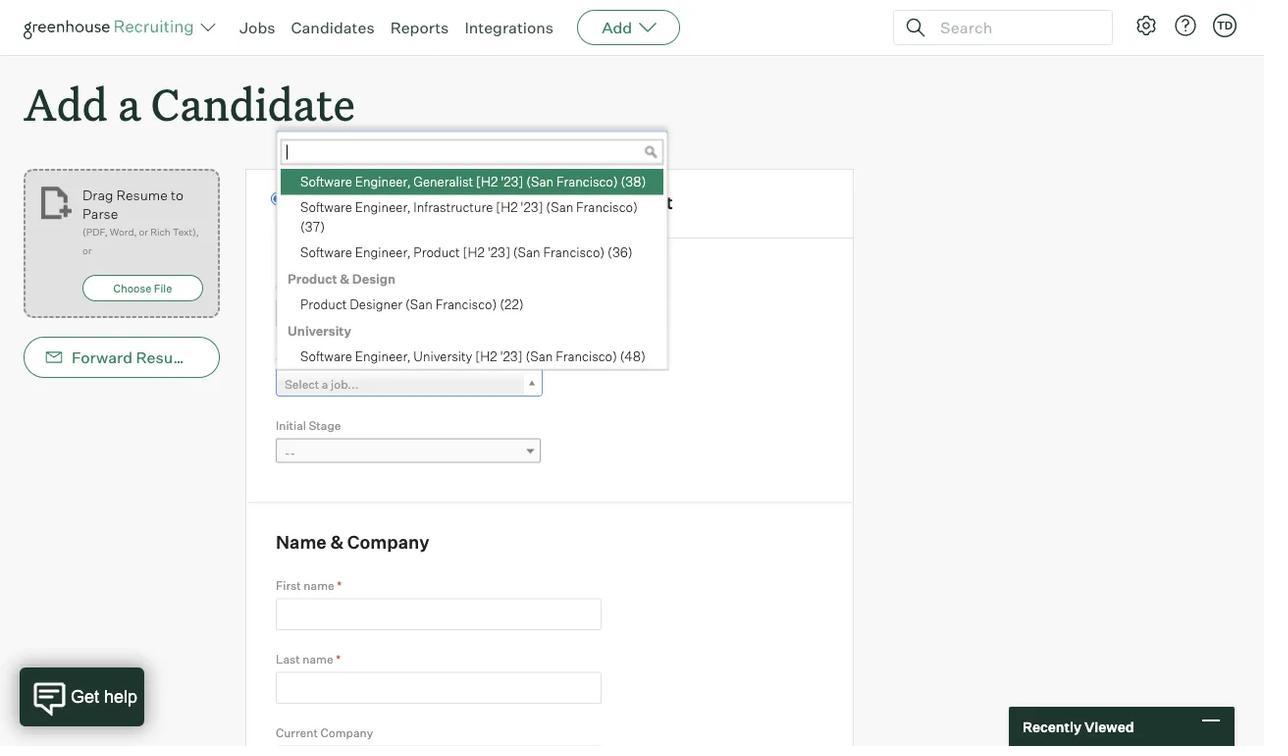 Task type: describe. For each thing, give the bounding box(es) containing it.
product designer (san francisco) (22)
[[300, 297, 524, 312]]

(22)
[[500, 297, 524, 312]]

initial stage
[[276, 418, 341, 433]]

name & company
[[276, 531, 430, 553]]

(san for generalist
[[526, 173, 554, 189]]

1 vertical spatial candidate
[[291, 191, 380, 213]]

td button
[[1213, 14, 1237, 37]]

product inside option
[[414, 245, 460, 260]]

software engineer, university [h2 '23] (san francisco) (48)
[[300, 349, 646, 364]]

recently viewed
[[1023, 718, 1134, 735]]

(pdf,
[[82, 226, 108, 238]]

software engineer, university [h2 '23] (san francisco) (48) option
[[281, 344, 664, 370]]

select a job...
[[285, 377, 359, 391]]

& for name
[[330, 531, 344, 553]]

(san for infrastructure
[[546, 199, 574, 215]]

candidate for a job
[[291, 191, 452, 213]]

filter jobs by office... link
[[276, 300, 543, 329]]

'23] for generalist
[[501, 173, 524, 189]]

initial
[[276, 418, 306, 433]]

text),
[[173, 226, 199, 238]]

& for product
[[340, 271, 350, 286]]

forward resume via email button
[[24, 337, 265, 378]]

drag
[[82, 186, 113, 203]]

* for first name *
[[337, 578, 342, 593]]

candidates link
[[291, 18, 375, 37]]

job
[[276, 349, 297, 364]]

add a candidate
[[24, 75, 355, 133]]

td
[[1217, 19, 1233, 32]]

infrastructure
[[414, 199, 493, 215]]

software for software engineer, product [h2 '23] (san francisco) (36)
[[300, 245, 352, 260]]

td button
[[1209, 10, 1241, 41]]

product & design option
[[281, 266, 664, 292]]

engineer, for university
[[355, 349, 411, 364]]

filter
[[285, 307, 314, 322]]

francisco) for software engineer, generalist [h2 '23] (san francisco) (38)
[[557, 173, 618, 189]]

francisco) for software engineer, product [h2 '23] (san francisco) (36)
[[543, 245, 605, 260]]

office
[[276, 280, 308, 295]]

add for add a candidate
[[24, 75, 108, 133]]

job
[[425, 191, 452, 213]]

jobs link
[[240, 18, 275, 37]]

(san for product
[[513, 245, 541, 260]]

'23] for infrastructure
[[521, 199, 543, 215]]

[h2 for university
[[475, 349, 497, 364]]

a for job...
[[322, 377, 328, 391]]

[h2 for product
[[463, 245, 485, 260]]

configure image
[[1135, 14, 1158, 37]]

--
[[285, 446, 295, 461]]

Candidate for a job radio
[[271, 193, 284, 205]]

Search text field
[[936, 13, 1095, 42]]

choose
[[113, 281, 152, 295]]

francisco) inside option
[[436, 297, 497, 312]]

to
[[171, 186, 184, 203]]

filter jobs by office...
[[285, 307, 399, 322]]

last
[[276, 652, 300, 667]]

current company
[[276, 725, 373, 740]]

0 vertical spatial company
[[347, 531, 430, 553]]

word,
[[110, 226, 137, 238]]

current
[[276, 725, 318, 740]]

name for last
[[303, 652, 333, 667]]

product for product & design
[[288, 271, 337, 286]]

(48)
[[620, 349, 646, 364]]

reports
[[390, 18, 449, 37]]

1 vertical spatial company
[[320, 725, 373, 740]]

[h2 for generalist
[[476, 173, 498, 189]]

Prospect radio
[[575, 193, 588, 205]]

'23] for product
[[488, 245, 510, 260]]

1 horizontal spatial or
[[139, 226, 148, 238]]

product for product designer (san francisco) (22)
[[300, 297, 347, 312]]

choose file
[[113, 281, 172, 295]]

job *
[[276, 349, 304, 364]]

last name *
[[276, 652, 341, 667]]

0 horizontal spatial university
[[288, 323, 351, 338]]

engineer, for product
[[355, 245, 411, 260]]

resume for drag
[[116, 186, 168, 203]]

design
[[352, 271, 396, 286]]



Task type: vqa. For each thing, say whether or not it's contained in the screenshot.
Designer (Los Angeles) associated with INTERNAL
no



Task type: locate. For each thing, give the bounding box(es) containing it.
product down product & design
[[300, 297, 347, 312]]

francisco)
[[557, 173, 618, 189], [576, 199, 638, 215], [543, 245, 605, 260], [436, 297, 497, 312], [556, 349, 617, 364]]

(san inside software engineer, infrastructure [h2 '23] (san francisco) (37)
[[546, 199, 574, 215]]

generalist
[[414, 173, 473, 189]]

file
[[154, 281, 172, 295]]

(san up (22) at the left
[[513, 245, 541, 260]]

-- link
[[276, 439, 541, 467]]

add
[[602, 18, 632, 37], [24, 75, 108, 133]]

engineer, up 'design'
[[355, 245, 411, 260]]

francisco) for software engineer, university [h2 '23] (san francisco) (48)
[[556, 349, 617, 364]]

1 vertical spatial university
[[414, 349, 473, 364]]

select
[[285, 377, 319, 391]]

'23] down the university option
[[500, 349, 523, 364]]

name right first
[[304, 578, 334, 593]]

francisco) inside software engineer, infrastructure [h2 '23] (san francisco) (37)
[[576, 199, 638, 215]]

(37)
[[300, 219, 325, 234]]

1 software from the top
[[300, 173, 352, 189]]

product & design
[[288, 271, 396, 286]]

email
[[224, 348, 265, 367]]

university down jobs
[[288, 323, 351, 338]]

2 - from the left
[[290, 446, 295, 461]]

francisco) down product & design option on the top of the page
[[436, 297, 497, 312]]

0 vertical spatial candidate
[[151, 75, 355, 133]]

0 vertical spatial or
[[139, 226, 148, 238]]

(san down the university option
[[526, 349, 553, 364]]

0 vertical spatial product
[[414, 245, 460, 260]]

software engineer, generalist [h2 '23] (san francisco) (38) option
[[281, 169, 664, 195]]

office...
[[358, 307, 399, 322]]

or left rich
[[139, 226, 148, 238]]

1 vertical spatial add
[[24, 75, 108, 133]]

francisco) up prospect radio at the left top of page
[[557, 173, 618, 189]]

engineer, for generalist
[[355, 173, 411, 189]]

2 vertical spatial product
[[300, 297, 347, 312]]

forward resume via email
[[72, 348, 265, 367]]

candidate down jobs
[[151, 75, 355, 133]]

engineer, for infrastructure
[[355, 199, 411, 215]]

[h2 for infrastructure
[[496, 199, 518, 215]]

&
[[340, 271, 350, 286], [330, 531, 344, 553]]

software engineer, infrastructure [h2 '23] (san francisco) (37) option
[[281, 195, 664, 240]]

list box containing software engineer, generalist [h2 '23] (san francisco) (38)
[[277, 39, 664, 370]]

reports link
[[390, 18, 449, 37]]

* right job
[[299, 349, 304, 364]]

name right last
[[303, 652, 333, 667]]

None text field
[[276, 672, 602, 704], [276, 746, 602, 746], [276, 672, 602, 704], [276, 746, 602, 746]]

1 vertical spatial or
[[82, 245, 92, 257]]

None text field
[[281, 140, 664, 165], [276, 599, 602, 630], [281, 140, 664, 165], [276, 599, 602, 630]]

'23] left prospect radio at the left top of page
[[521, 199, 543, 215]]

'23] inside software engineer, infrastructure [h2 '23] (san francisco) (37)
[[521, 199, 543, 215]]

engineer, up select a job... link
[[355, 349, 411, 364]]

or down (pdf,
[[82, 245, 92, 257]]

viewed
[[1085, 718, 1134, 735]]

1 vertical spatial product
[[288, 271, 337, 286]]

3 software from the top
[[300, 245, 352, 260]]

resume for forward
[[136, 348, 196, 367]]

software for software engineer, generalist [h2 '23] (san francisco) (38)
[[300, 173, 352, 189]]

designer
[[350, 297, 403, 312]]

name
[[276, 531, 327, 553]]

1 horizontal spatial add
[[602, 18, 632, 37]]

software for software engineer, university [h2 '23] (san francisco) (48)
[[300, 349, 352, 364]]

1 vertical spatial &
[[330, 531, 344, 553]]

* down name & company
[[337, 578, 342, 593]]

for
[[383, 191, 407, 213]]

engineer, up candidate for a job
[[355, 173, 411, 189]]

1 vertical spatial resume
[[136, 348, 196, 367]]

first name *
[[276, 578, 342, 593]]

(san for university
[[526, 349, 553, 364]]

a down "greenhouse recruiting" image
[[118, 75, 141, 133]]

forward
[[72, 348, 133, 367]]

recently
[[1023, 718, 1082, 735]]

0 vertical spatial university
[[288, 323, 351, 338]]

2 horizontal spatial a
[[411, 191, 421, 213]]

'23] for university
[[500, 349, 523, 364]]

1 horizontal spatial university
[[414, 349, 473, 364]]

integrations link
[[465, 18, 554, 37]]

a
[[118, 75, 141, 133], [411, 191, 421, 213], [322, 377, 328, 391]]

[h2 inside software engineer, infrastructure [h2 '23] (san francisco) (37)
[[496, 199, 518, 215]]

1 horizontal spatial a
[[322, 377, 328, 391]]

add button
[[577, 10, 680, 45]]

2 vertical spatial *
[[336, 652, 341, 667]]

product
[[414, 245, 460, 260], [288, 271, 337, 286], [300, 297, 347, 312]]

1 engineer, from the top
[[355, 173, 411, 189]]

name
[[304, 578, 334, 593], [303, 652, 333, 667]]

software engineer, infrastructure [h2 '23] (san francisco) (37)
[[300, 199, 638, 234]]

0 vertical spatial resume
[[116, 186, 168, 203]]

prospect
[[596, 191, 673, 213]]

add for add
[[602, 18, 632, 37]]

* right last
[[336, 652, 341, 667]]

product up product & design option on the top of the page
[[414, 245, 460, 260]]

0 horizontal spatial a
[[118, 75, 141, 133]]

a right for in the top of the page
[[411, 191, 421, 213]]

stage
[[309, 418, 341, 433]]

'23]
[[501, 173, 524, 189], [521, 199, 543, 215], [488, 245, 510, 260], [500, 349, 523, 364]]

2 vertical spatial a
[[322, 377, 328, 391]]

candidate up the (37)
[[291, 191, 380, 213]]

& right name
[[330, 531, 344, 553]]

3 engineer, from the top
[[355, 245, 411, 260]]

engineer, left job
[[355, 199, 411, 215]]

resume left via
[[136, 348, 196, 367]]

*
[[299, 349, 304, 364], [337, 578, 342, 593], [336, 652, 341, 667]]

1 - from the left
[[285, 446, 290, 461]]

(san inside option
[[405, 297, 433, 312]]

-
[[285, 446, 290, 461], [290, 446, 295, 461]]

[h2 up software engineer, infrastructure [h2 '23] (san francisco) (37) option
[[476, 173, 498, 189]]

resume inside drag resume to parse (pdf, word, or rich text), or
[[116, 186, 168, 203]]

'23] up product & design option on the top of the page
[[488, 245, 510, 260]]

add inside popup button
[[602, 18, 632, 37]]

francisco) down '(38)' in the top of the page
[[576, 199, 638, 215]]

[h2
[[476, 173, 498, 189], [496, 199, 518, 215], [463, 245, 485, 260], [475, 349, 497, 364]]

candidate
[[151, 75, 355, 133], [291, 191, 380, 213]]

(36)
[[608, 245, 633, 260]]

university option
[[281, 318, 664, 344]]

[h2 down the "software engineer, generalist [h2 '23] (san francisco) (38)"
[[496, 199, 518, 215]]

product designer (san francisco) (22) option
[[281, 292, 664, 318]]

resume inside button
[[136, 348, 196, 367]]

0 vertical spatial name
[[304, 578, 334, 593]]

engineer, inside software engineer, infrastructure [h2 '23] (san francisco) (37)
[[355, 199, 411, 215]]

4 engineer, from the top
[[355, 349, 411, 364]]

jobs
[[316, 307, 339, 322]]

0 vertical spatial add
[[602, 18, 632, 37]]

0 horizontal spatial or
[[82, 245, 92, 257]]

software inside software engineer, infrastructure [h2 '23] (san francisco) (37)
[[300, 199, 352, 215]]

a for candidate
[[118, 75, 141, 133]]

[h2 down the university option
[[475, 349, 497, 364]]

0 vertical spatial &
[[340, 271, 350, 286]]

(san up software engineer, infrastructure [h2 '23] (san francisco) (37) option
[[526, 173, 554, 189]]

software for software engineer, infrastructure [h2 '23] (san francisco) (37)
[[300, 199, 352, 215]]

company right current
[[320, 725, 373, 740]]

resume left to
[[116, 186, 168, 203]]

2 engineer, from the top
[[355, 199, 411, 215]]

university down the university option
[[414, 349, 473, 364]]

drag resume to parse (pdf, word, or rich text), or
[[82, 186, 199, 257]]

& left 'design'
[[340, 271, 350, 286]]

list box
[[277, 39, 664, 370]]

1 vertical spatial *
[[337, 578, 342, 593]]

0 vertical spatial *
[[299, 349, 304, 364]]

francisco) for software engineer, infrastructure [h2 '23] (san francisco) (37)
[[576, 199, 638, 215]]

software engineer, generalist [h2 '23] (san francisco) (38)
[[300, 173, 646, 189]]

francisco) left (36)
[[543, 245, 605, 260]]

0 vertical spatial a
[[118, 75, 141, 133]]

name for first
[[304, 578, 334, 593]]

& inside option
[[340, 271, 350, 286]]

company
[[347, 531, 430, 553], [320, 725, 373, 740]]

product up filter
[[288, 271, 337, 286]]

via
[[199, 348, 221, 367]]

(san right office...
[[405, 297, 433, 312]]

company right name
[[347, 531, 430, 553]]

a left job...
[[322, 377, 328, 391]]

resume
[[116, 186, 168, 203], [136, 348, 196, 367]]

by
[[342, 307, 355, 322]]

integrations
[[465, 18, 554, 37]]

1 vertical spatial name
[[303, 652, 333, 667]]

parse
[[82, 205, 118, 222]]

software engineer, product [h2 '23] (san francisco) (36)
[[300, 245, 633, 260]]

* for last name *
[[336, 652, 341, 667]]

0 horizontal spatial add
[[24, 75, 108, 133]]

(san left prospect radio at the left top of page
[[546, 199, 574, 215]]

candidates
[[291, 18, 375, 37]]

greenhouse recruiting image
[[24, 16, 200, 39]]

software
[[300, 173, 352, 189], [300, 199, 352, 215], [300, 245, 352, 260], [300, 349, 352, 364]]

[h2 up product & design option on the top of the page
[[463, 245, 485, 260]]

'23] up software engineer, infrastructure [h2 '23] (san francisco) (37) option
[[501, 173, 524, 189]]

jobs
[[240, 18, 275, 37]]

rich
[[150, 226, 170, 238]]

francisco) left (48)
[[556, 349, 617, 364]]

engineer,
[[355, 173, 411, 189], [355, 199, 411, 215], [355, 245, 411, 260], [355, 349, 411, 364]]

1 vertical spatial a
[[411, 191, 421, 213]]

(san
[[526, 173, 554, 189], [546, 199, 574, 215], [513, 245, 541, 260], [405, 297, 433, 312], [526, 349, 553, 364]]

first
[[276, 578, 301, 593]]

2 software from the top
[[300, 199, 352, 215]]

or
[[139, 226, 148, 238], [82, 245, 92, 257]]

job...
[[331, 377, 359, 391]]

4 software from the top
[[300, 349, 352, 364]]

select a job... link
[[276, 369, 543, 398]]

software engineer, product [h2 '23] (san francisco) (36) option
[[281, 240, 664, 266]]

university
[[288, 323, 351, 338], [414, 349, 473, 364]]

(38)
[[621, 173, 646, 189]]



